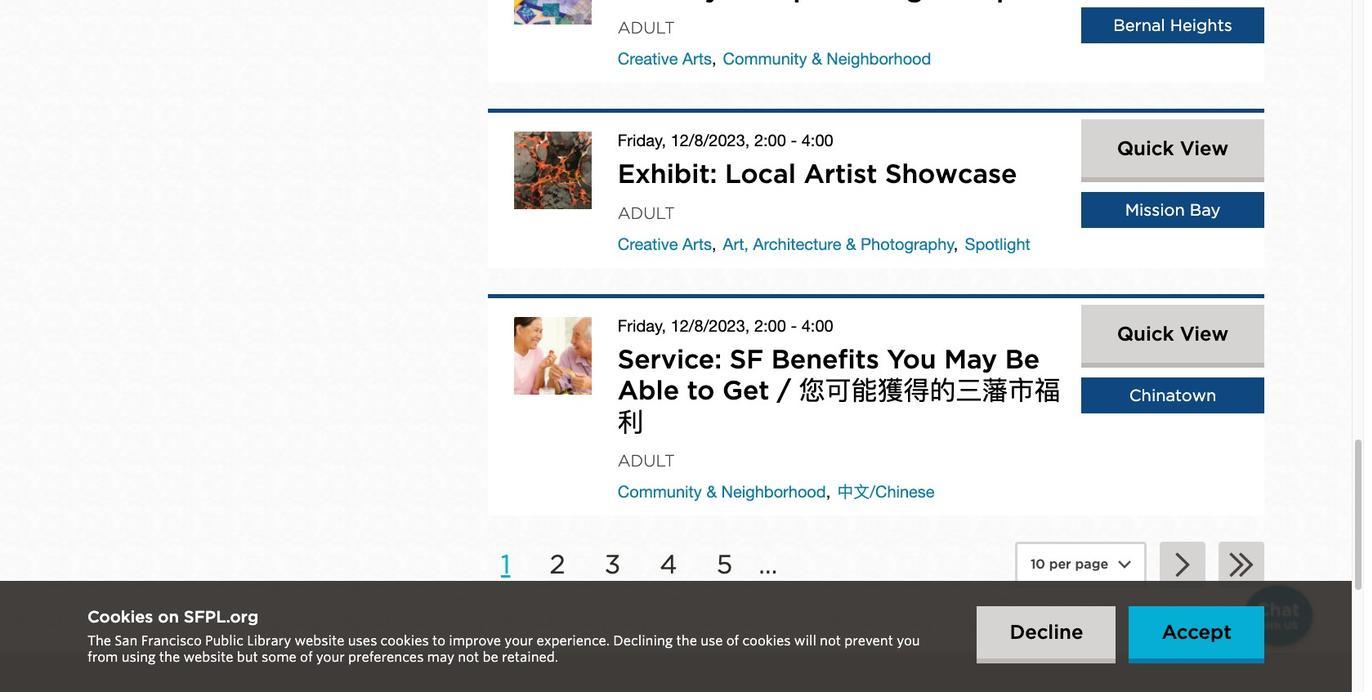 Task type: vqa. For each thing, say whether or not it's contained in the screenshot.
community in 'SERVICE: SF BENEFITS YOU MAY BE ABLE TO GET / 您可能獲得的三藩市福 利' article
yes



Task type: describe. For each thing, give the bounding box(es) containing it.
you
[[887, 343, 937, 375]]

1 horizontal spatial of
[[727, 634, 739, 649]]

chinatown
[[1130, 386, 1217, 405]]

quick view for service: sf benefits you may be able to get / 您可能獲得的三藩市福 利
[[1117, 322, 1229, 346]]

4
[[660, 548, 678, 580]]

accept
[[1162, 621, 1232, 644]]

may
[[427, 650, 455, 666]]

…
[[759, 548, 778, 580]]

use
[[701, 634, 723, 649]]

marble.jpg image
[[514, 132, 592, 209]]

1 cookies from the left
[[381, 634, 429, 649]]

francisco
[[141, 634, 202, 649]]

adult for exhibit:
[[618, 203, 675, 223]]

view for service: sf benefits you may be able to get / 您可能獲得的三藩市福 利
[[1180, 322, 1229, 346]]

using
[[122, 650, 156, 666]]

exhibit: local artist showcase article
[[488, 109, 1265, 268]]

preferences
[[348, 650, 424, 666]]

from
[[87, 650, 118, 666]]

be
[[1005, 343, 1040, 375]]

- for benefits
[[791, 316, 797, 335]]

friday, 12/8/2023, 2:00 - 4:00 exhibit: local artist showcase
[[618, 131, 1017, 190]]

chinatown link
[[1082, 378, 1265, 414]]

accept button
[[1130, 607, 1265, 659]]

local
[[725, 158, 796, 190]]

1 vertical spatial not
[[458, 650, 479, 666]]

2
[[550, 548, 566, 580]]

art, architecture & photography link
[[723, 234, 955, 253]]

& inside article
[[812, 49, 822, 68]]

2:00 for sf
[[755, 316, 786, 335]]

4 link
[[647, 535, 691, 593]]

prevent
[[845, 634, 894, 649]]

cookies
[[87, 608, 153, 627]]

library
[[247, 634, 291, 649]]

sfpl.org
[[184, 608, 259, 627]]

creative arts for bernal heights
[[618, 49, 712, 68]]

5
[[717, 548, 733, 580]]

quick for service: sf benefits you may be able to get / 您可能獲得的三藩市福 利
[[1117, 322, 1175, 346]]

quick view link for exhibit: local artist showcase
[[1082, 120, 1265, 178]]

mission bay link
[[1082, 192, 1265, 228]]

0 horizontal spatial the
[[159, 650, 180, 666]]

creative arts link for mission
[[618, 234, 712, 253]]

benefits
[[772, 343, 880, 375]]

neighborhood inside service: sf benefits you may be able to get / 您可能獲得的三藩市福 利 article
[[722, 482, 826, 501]]

中文/chinese link
[[837, 482, 935, 501]]

bernal heights link
[[1082, 7, 1265, 43]]

article containing bernal heights
[[488, 0, 1265, 83]]

1
[[501, 548, 511, 580]]

community for the bottommost community & neighborhood link
[[618, 482, 702, 501]]

retained.
[[502, 650, 559, 666]]

spotlight
[[965, 234, 1031, 253]]

adult link for exhibit:
[[618, 203, 675, 223]]

you
[[897, 634, 920, 649]]

12/8/2023, for exhibit:
[[671, 131, 750, 150]]

0 vertical spatial community & neighborhood link
[[723, 49, 932, 68]]

declining
[[613, 634, 673, 649]]

5 link
[[704, 535, 746, 593]]

creative for bernal heights
[[618, 49, 678, 68]]

adult inside article
[[618, 18, 675, 38]]

arts for bernal heights
[[683, 49, 712, 68]]

3
[[605, 548, 621, 580]]

improve
[[449, 634, 501, 649]]

able
[[618, 375, 679, 406]]

4:00 for artist
[[802, 131, 834, 150]]

exhibit:
[[618, 158, 717, 190]]

service:
[[618, 343, 722, 375]]

art, architecture & photography
[[723, 234, 955, 253]]

利
[[618, 406, 644, 438]]

bernal heights
[[1114, 15, 1233, 35]]

chat with us
[[1257, 599, 1301, 632]]

friday, for exhibit:
[[618, 131, 666, 150]]

art,
[[723, 234, 749, 253]]

1 link
[[488, 535, 524, 593]]

service: sf benefits you may be able to get / 您可能獲得的三藩市福利 image
[[514, 317, 592, 395]]



Task type: locate. For each thing, give the bounding box(es) containing it.
view inside exhibit: local artist showcase article
[[1180, 137, 1229, 161]]

1 quick view from the top
[[1117, 137, 1229, 161]]

quick view link
[[1082, 120, 1265, 178], [1082, 305, 1265, 363]]

2 creative from the top
[[618, 234, 678, 253]]

4:00 for benefits
[[802, 316, 834, 335]]

0 horizontal spatial cookies
[[381, 634, 429, 649]]

0 vertical spatial view
[[1180, 137, 1229, 161]]

2 quick from the top
[[1117, 322, 1175, 346]]

friday, inside friday, 12/8/2023, 2:00 - 4:00 service: sf benefits you may be able to get / 您可能獲得的三藩市福 利
[[618, 316, 666, 335]]

0 horizontal spatial website
[[183, 650, 233, 666]]

0 horizontal spatial your
[[316, 650, 345, 666]]

the
[[87, 634, 111, 649]]

arts
[[683, 49, 712, 68], [683, 234, 712, 253]]

1 4:00 from the top
[[802, 131, 834, 150]]

2 view from the top
[[1180, 322, 1229, 346]]

4:00 inside friday, 12/8/2023, 2:00 - 4:00 service: sf benefits you may be able to get / 您可能獲得的三藩市福 利
[[802, 316, 834, 335]]

quick view up chinatown link
[[1117, 322, 1229, 346]]

website down public
[[183, 650, 233, 666]]

quick view inside service: sf benefits you may be able to get / 您可能獲得的三藩市福 利 article
[[1117, 322, 1229, 346]]

to
[[687, 375, 715, 406], [432, 634, 446, 649]]

0 vertical spatial -
[[791, 131, 797, 150]]

1 vertical spatial arts
[[683, 234, 712, 253]]

1 friday, from the top
[[618, 131, 666, 150]]

1 horizontal spatial website
[[295, 634, 345, 649]]

2 vertical spatial adult
[[618, 451, 675, 471]]

3 link
[[592, 535, 634, 593]]

1 vertical spatial &
[[846, 234, 857, 253]]

us
[[1285, 620, 1299, 632]]

1 vertical spatial of
[[300, 650, 313, 666]]

12/8/2023,
[[671, 131, 750, 150], [671, 316, 750, 335]]

1 vertical spatial creative
[[618, 234, 678, 253]]

community & neighborhood inside service: sf benefits you may be able to get / 您可能獲得的三藩市福 利 article
[[618, 482, 826, 501]]

1 horizontal spatial not
[[820, 634, 841, 649]]

&
[[812, 49, 822, 68], [846, 234, 857, 253], [707, 482, 717, 501]]

2:00 inside friday, 12/8/2023, 2:00 - 4:00 service: sf benefits you may be able to get / 您可能獲得的三藩市福 利
[[755, 316, 786, 335]]

creative arts inside exhibit: local artist showcase article
[[618, 234, 712, 253]]

2 cookies from the left
[[743, 634, 791, 649]]

1 vertical spatial community & neighborhood link
[[618, 482, 826, 501]]

1 adult from the top
[[618, 18, 675, 38]]

4:00
[[802, 131, 834, 150], [802, 316, 834, 335]]

with
[[1258, 620, 1281, 632]]

friday, up service:
[[618, 316, 666, 335]]

quick for exhibit: local artist showcase
[[1117, 137, 1175, 161]]

creative arts
[[618, 49, 712, 68], [618, 234, 712, 253]]

& inside exhibit: local artist showcase article
[[846, 234, 857, 253]]

public
[[205, 634, 244, 649]]

1 vertical spatial quick view
[[1117, 322, 1229, 346]]

community inside article
[[723, 49, 807, 68]]

community & neighborhood link
[[723, 49, 932, 68], [618, 482, 826, 501]]

1 vertical spatial adult link
[[618, 203, 675, 223]]

0 vertical spatial arts
[[683, 49, 712, 68]]

3 adult from the top
[[618, 451, 675, 471]]

1 vertical spatial 2:00
[[755, 316, 786, 335]]

neighborhood inside article
[[827, 49, 932, 68]]

0 horizontal spatial neighborhood
[[722, 482, 826, 501]]

4:00 up exhibit: local artist showcase link
[[802, 131, 834, 150]]

cookies up preferences
[[381, 634, 429, 649]]

your
[[505, 634, 533, 649], [316, 650, 345, 666]]

12/8/2023, inside friday, 12/8/2023, 2:00 - 4:00 exhibit: local artist showcase
[[671, 131, 750, 150]]

1 creative arts link from the top
[[618, 49, 712, 68]]

3 adult link from the top
[[618, 451, 675, 471]]

0 vertical spatial your
[[505, 634, 533, 649]]

1 creative arts from the top
[[618, 49, 712, 68]]

friday, inside friday, 12/8/2023, 2:00 - 4:00 exhibit: local artist showcase
[[618, 131, 666, 150]]

1 view from the top
[[1180, 137, 1229, 161]]

website
[[295, 634, 345, 649], [183, 650, 233, 666]]

4:00 up benefits
[[802, 316, 834, 335]]

uses
[[348, 634, 377, 649]]

view up chinatown link
[[1180, 322, 1229, 346]]

1 vertical spatial friday,
[[618, 316, 666, 335]]

quick view link up mission bay link
[[1082, 120, 1265, 178]]

2 2:00 from the top
[[755, 316, 786, 335]]

alert dialog
[[0, 581, 1352, 693]]

1 horizontal spatial &
[[812, 49, 822, 68]]

but
[[237, 650, 258, 666]]

2 creative arts from the top
[[618, 234, 712, 253]]

12/8/2023, up exhibit:
[[671, 131, 750, 150]]

chat
[[1257, 599, 1301, 621]]

0 vertical spatial 12/8/2023,
[[671, 131, 750, 150]]

cookies
[[381, 634, 429, 649], [743, 634, 791, 649]]

0 vertical spatial of
[[727, 634, 739, 649]]

showcase
[[886, 158, 1017, 190]]

& inside service: sf benefits you may be able to get / 您可能獲得的三藩市福 利 article
[[707, 482, 717, 501]]

1 vertical spatial quick view link
[[1082, 305, 1265, 363]]

中文/chinese
[[837, 482, 935, 501]]

1 horizontal spatial the
[[677, 634, 697, 649]]

creative for mission bay
[[618, 234, 678, 253]]

heights
[[1171, 15, 1233, 35]]

community
[[723, 49, 807, 68], [618, 482, 702, 501]]

the left use
[[677, 634, 697, 649]]

your up retained. on the left of the page
[[505, 634, 533, 649]]

get
[[723, 375, 770, 406]]

0 vertical spatial adult link
[[618, 18, 675, 38]]

1 horizontal spatial cookies
[[743, 634, 791, 649]]

12/8/2023, for service:
[[671, 316, 750, 335]]

community for the top community & neighborhood link
[[723, 49, 807, 68]]

the down francisco
[[159, 650, 180, 666]]

2:00 up local
[[755, 131, 786, 150]]

0 vertical spatial not
[[820, 634, 841, 649]]

2 creative arts link from the top
[[618, 234, 712, 253]]

quick up chinatown link
[[1117, 322, 1175, 346]]

quick
[[1117, 137, 1175, 161], [1117, 322, 1175, 346]]

mission bay
[[1126, 201, 1221, 220]]

2 link
[[537, 535, 579, 593]]

1 quick from the top
[[1117, 137, 1175, 161]]

2 adult from the top
[[618, 203, 675, 223]]

creative
[[618, 49, 678, 68], [618, 234, 678, 253]]

0 horizontal spatial of
[[300, 650, 313, 666]]

2 quick view link from the top
[[1082, 305, 1265, 363]]

1 vertical spatial community
[[618, 482, 702, 501]]

1 vertical spatial to
[[432, 634, 446, 649]]

1 vertical spatial creative arts
[[618, 234, 712, 253]]

0 vertical spatial friday,
[[618, 131, 666, 150]]

1 2:00 from the top
[[755, 131, 786, 150]]

4:00 inside friday, 12/8/2023, 2:00 - 4:00 exhibit: local artist showcase
[[802, 131, 834, 150]]

1 - from the top
[[791, 131, 797, 150]]

sf
[[730, 343, 764, 375]]

2 adult link from the top
[[618, 203, 675, 223]]

2:00 inside friday, 12/8/2023, 2:00 - 4:00 exhibit: local artist showcase
[[755, 131, 786, 150]]

1 vertical spatial view
[[1180, 322, 1229, 346]]

0 vertical spatial 4:00
[[802, 131, 834, 150]]

1 vertical spatial creative arts link
[[618, 234, 712, 253]]

1 creative from the top
[[618, 49, 678, 68]]

0 vertical spatial website
[[295, 634, 345, 649]]

creative arts inside article
[[618, 49, 712, 68]]

0 vertical spatial creative
[[618, 49, 678, 68]]

friday, for service:
[[618, 316, 666, 335]]

community & neighborhood
[[723, 49, 932, 68], [618, 482, 826, 501]]

arts inside article
[[683, 49, 712, 68]]

your right some
[[316, 650, 345, 666]]

0 horizontal spatial &
[[707, 482, 717, 501]]

2 vertical spatial adult link
[[618, 451, 675, 471]]

architecture
[[754, 234, 842, 253]]

quick view inside exhibit: local artist showcase article
[[1117, 137, 1229, 161]]

cookies left will
[[743, 634, 791, 649]]

0 horizontal spatial community
[[618, 482, 702, 501]]

will
[[795, 634, 817, 649]]

0 vertical spatial quick view
[[1117, 137, 1229, 161]]

1 vertical spatial community & neighborhood
[[618, 482, 826, 501]]

- up benefits
[[791, 316, 797, 335]]

be
[[483, 650, 499, 666]]

to up may
[[432, 634, 446, 649]]

creative arts link for bernal
[[618, 49, 712, 68]]

1 arts from the top
[[683, 49, 712, 68]]

1 adult link from the top
[[618, 18, 675, 38]]

1 vertical spatial your
[[316, 650, 345, 666]]

1 horizontal spatial community
[[723, 49, 807, 68]]

0 vertical spatial neighborhood
[[827, 49, 932, 68]]

quick up mission
[[1117, 137, 1175, 161]]

quick view link up chinatown link
[[1082, 305, 1265, 363]]

quick view link inside service: sf benefits you may be able to get / 您可能獲得的三藩市福 利 article
[[1082, 305, 1265, 363]]

0 horizontal spatial to
[[432, 634, 446, 649]]

not right will
[[820, 634, 841, 649]]

1 vertical spatial quick
[[1117, 322, 1175, 346]]

quick view up mission bay link
[[1117, 137, 1229, 161]]

cookies on sfpl.org the san francisco public library website uses cookies to improve your experience. declining the use of cookies will not prevent you from using the website but some of your preferences may not be retained.
[[87, 608, 920, 666]]

view for exhibit: local artist showcase
[[1180, 137, 1229, 161]]

adult
[[618, 18, 675, 38], [618, 203, 675, 223], [618, 451, 675, 471]]

0 vertical spatial community
[[723, 49, 807, 68]]

quick view link for service: sf benefits you may be able to get / 您可能獲得的三藩市福 利
[[1082, 305, 1265, 363]]

0 vertical spatial creative arts
[[618, 49, 712, 68]]

friday, up exhibit:
[[618, 131, 666, 150]]

decline
[[1010, 621, 1084, 644]]

2:00 for local
[[755, 131, 786, 150]]

quick view for exhibit: local artist showcase
[[1117, 137, 1229, 161]]

0 vertical spatial quick
[[1117, 137, 1175, 161]]

2:00
[[755, 131, 786, 150], [755, 316, 786, 335]]

1 vertical spatial 12/8/2023,
[[671, 316, 750, 335]]

on
[[158, 608, 179, 627]]

service: sf benefits you may be able to get / 您可能獲得的三藩市福 利 link
[[618, 343, 1061, 438]]

of right some
[[300, 650, 313, 666]]

1 12/8/2023, from the top
[[671, 131, 750, 150]]

/
[[778, 375, 791, 406]]

view
[[1180, 137, 1229, 161], [1180, 322, 1229, 346]]

bay
[[1190, 201, 1221, 220]]

2 friday, from the top
[[618, 316, 666, 335]]

scrap quilt club banner - 951px x 469px  - bernal heights.png image
[[514, 0, 592, 24]]

0 vertical spatial adult
[[618, 18, 675, 38]]

12/8/2023, inside friday, 12/8/2023, 2:00 - 4:00 service: sf benefits you may be able to get / 您可能獲得的三藩市福 利
[[671, 316, 750, 335]]

- up exhibit: local artist showcase link
[[791, 131, 797, 150]]

0 vertical spatial 2:00
[[755, 131, 786, 150]]

- inside friday, 12/8/2023, 2:00 - 4:00 exhibit: local artist showcase
[[791, 131, 797, 150]]

1 horizontal spatial neighborhood
[[827, 49, 932, 68]]

arts inside exhibit: local artist showcase article
[[683, 234, 712, 253]]

2 quick view from the top
[[1117, 322, 1229, 346]]

community & neighborhood inside article
[[723, 49, 932, 68]]

decline button
[[977, 607, 1116, 659]]

0 vertical spatial community & neighborhood
[[723, 49, 932, 68]]

creative inside exhibit: local artist showcase article
[[618, 234, 678, 253]]

2 4:00 from the top
[[802, 316, 834, 335]]

1 vertical spatial the
[[159, 650, 180, 666]]

2:00 up sf
[[755, 316, 786, 335]]

1 vertical spatial -
[[791, 316, 797, 335]]

experience.
[[537, 634, 610, 649]]

friday,
[[618, 131, 666, 150], [618, 316, 666, 335]]

the
[[677, 634, 697, 649], [159, 650, 180, 666]]

cookies on sfpl.org document
[[87, 608, 951, 666]]

adult link for service:
[[618, 451, 675, 471]]

service: sf benefits you may be able to get / 您可能獲得的三藩市福 利 article
[[488, 294, 1265, 516]]

- inside friday, 12/8/2023, 2:00 - 4:00 service: sf benefits you may be able to get / 您可能獲得的三藩市福 利
[[791, 316, 797, 335]]

0 vertical spatial &
[[812, 49, 822, 68]]

quick view
[[1117, 137, 1229, 161], [1117, 322, 1229, 346]]

adult inside service: sf benefits you may be able to get / 您可能獲得的三藩市福 利 article
[[618, 451, 675, 471]]

1 vertical spatial website
[[183, 650, 233, 666]]

您可能獲得的三藩市福
[[799, 375, 1061, 406]]

0 vertical spatial creative arts link
[[618, 49, 712, 68]]

1 horizontal spatial your
[[505, 634, 533, 649]]

to inside friday, 12/8/2023, 2:00 - 4:00 service: sf benefits you may be able to get / 您可能獲得的三藩市福 利
[[687, 375, 715, 406]]

mission
[[1126, 201, 1185, 220]]

artist
[[804, 158, 878, 190]]

quick inside exhibit: local artist showcase article
[[1117, 137, 1175, 161]]

2 12/8/2023, from the top
[[671, 316, 750, 335]]

1 vertical spatial 4:00
[[802, 316, 834, 335]]

photography
[[861, 234, 955, 253]]

friday, 12/8/2023, 2:00 - 4:00 service: sf benefits you may be able to get / 您可能獲得的三藩市福 利
[[618, 316, 1061, 438]]

0 vertical spatial quick view link
[[1082, 120, 1265, 178]]

of
[[727, 634, 739, 649], [300, 650, 313, 666]]

adult for service:
[[618, 451, 675, 471]]

1 vertical spatial neighborhood
[[722, 482, 826, 501]]

0 horizontal spatial not
[[458, 650, 479, 666]]

bernal
[[1114, 15, 1166, 35]]

view inside service: sf benefits you may be able to get / 您可能獲得的三藩市福 利 article
[[1180, 322, 1229, 346]]

2 vertical spatial &
[[707, 482, 717, 501]]

spotlight link
[[965, 234, 1031, 253]]

1 vertical spatial adult
[[618, 203, 675, 223]]

0 vertical spatial to
[[687, 375, 715, 406]]

1 quick view link from the top
[[1082, 120, 1265, 178]]

some
[[262, 650, 297, 666]]

2 arts from the top
[[683, 234, 712, 253]]

creative arts for mission bay
[[618, 234, 712, 253]]

to left get
[[687, 375, 715, 406]]

0 vertical spatial the
[[677, 634, 697, 649]]

creative arts link
[[618, 49, 712, 68], [618, 234, 712, 253]]

-
[[791, 131, 797, 150], [791, 316, 797, 335]]

community inside service: sf benefits you may be able to get / 您可能獲得的三藩市福 利 article
[[618, 482, 702, 501]]

adult inside exhibit: local artist showcase article
[[618, 203, 675, 223]]

neighborhood
[[827, 49, 932, 68], [722, 482, 826, 501]]

view up bay
[[1180, 137, 1229, 161]]

arts for mission bay
[[683, 234, 712, 253]]

not down improve
[[458, 650, 479, 666]]

to inside cookies on sfpl.org the san francisco public library website uses cookies to improve your experience. declining the use of cookies will not prevent you from using the website but some of your preferences may not be retained.
[[432, 634, 446, 649]]

may
[[945, 343, 998, 375]]

quick inside service: sf benefits you may be able to get / 您可能獲得的三藩市福 利 article
[[1117, 322, 1175, 346]]

website left uses
[[295, 634, 345, 649]]

alert dialog containing decline
[[0, 581, 1352, 693]]

1 horizontal spatial to
[[687, 375, 715, 406]]

12/8/2023, up sf
[[671, 316, 750, 335]]

exhibit: local artist showcase link
[[618, 158, 1017, 190]]

san
[[115, 634, 138, 649]]

of right use
[[727, 634, 739, 649]]

2 - from the top
[[791, 316, 797, 335]]

not
[[820, 634, 841, 649], [458, 650, 479, 666]]

2 horizontal spatial &
[[846, 234, 857, 253]]

article
[[488, 0, 1265, 83]]

- for artist
[[791, 131, 797, 150]]



